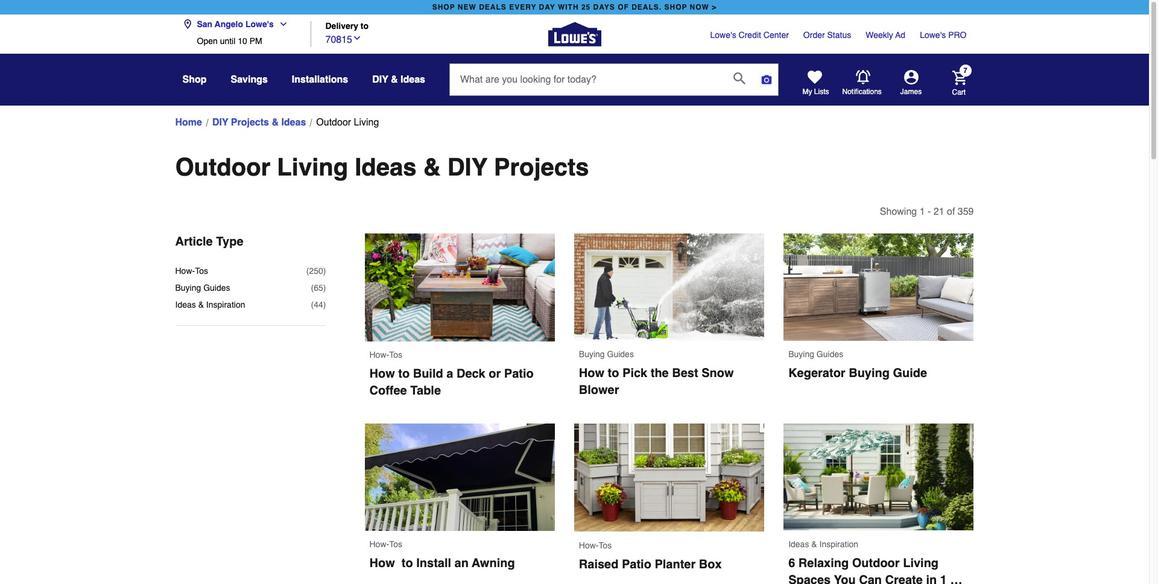 Task type: locate. For each thing, give the bounding box(es) containing it.
lowe's
[[246, 19, 274, 29], [711, 30, 737, 40], [920, 30, 947, 40]]

inspiration for 6 relaxing outdoor living spaces you can create in 
[[820, 539, 859, 549]]

0 vertical spatial )
[[323, 266, 326, 276]]

shop new deals every day with 25 days of deals. shop now > link
[[430, 0, 720, 14]]

to
[[361, 21, 369, 31], [608, 366, 620, 380], [398, 367, 410, 381], [402, 556, 413, 570]]

2 horizontal spatial diy
[[448, 153, 488, 181]]

) down ( 65 )
[[323, 300, 326, 310]]

0 horizontal spatial chevron down image
[[274, 19, 288, 29]]

james button
[[883, 70, 941, 97]]

1 vertical spatial )
[[323, 283, 326, 293]]

a dark blue retractable awning shading a home deck. image
[[365, 424, 555, 531]]

how-tos up how  to install an awning
[[370, 539, 403, 549]]

1 horizontal spatial living
[[354, 117, 379, 128]]

chevron down image inside san angelo lowe's button
[[274, 19, 288, 29]]

0 horizontal spatial living
[[277, 153, 348, 181]]

buying guides
[[175, 283, 230, 293], [579, 349, 634, 359], [789, 349, 844, 359]]

guides for kegerator buying guide
[[817, 349, 844, 359]]

65
[[314, 283, 323, 293]]

diy & ideas
[[373, 74, 425, 85]]

0 vertical spatial inspiration
[[206, 300, 245, 310]]

how-tos up coffee
[[370, 350, 403, 360]]

outdoor inside 6 relaxing outdoor living spaces you can create in
[[853, 556, 900, 570]]

patio
[[504, 367, 534, 381], [622, 557, 652, 571]]

tos for (
[[195, 266, 208, 276]]

status
[[828, 30, 852, 40]]

buying for kegerator buying guide
[[789, 349, 815, 359]]

0 horizontal spatial outdoor
[[175, 153, 271, 181]]

2 vertical spatial diy
[[448, 153, 488, 181]]

living up in
[[904, 556, 939, 570]]

1 horizontal spatial outdoor
[[316, 117, 351, 128]]

1 vertical spatial chevron down image
[[352, 33, 362, 43]]

outdoor for outdoor living
[[316, 117, 351, 128]]

chevron down image right 'angelo'
[[274, 19, 288, 29]]

guides up kegerator
[[817, 349, 844, 359]]

shop
[[433, 3, 455, 11], [665, 3, 688, 11]]

1 horizontal spatial patio
[[622, 557, 652, 571]]

Search Query text field
[[450, 64, 724, 95]]

2 vertical spatial outdoor
[[853, 556, 900, 570]]

& inside button
[[391, 74, 398, 85]]

2 horizontal spatial living
[[904, 556, 939, 570]]

with
[[558, 3, 579, 11]]

shop left new
[[433, 3, 455, 11]]

order status
[[804, 30, 852, 40]]

a man using a snow blower to clear the driveway. image
[[574, 234, 765, 341]]

1 ) from the top
[[323, 266, 326, 276]]

lowe's for lowe's pro
[[920, 30, 947, 40]]

living down outdoor living
[[277, 153, 348, 181]]

0 vertical spatial outdoor
[[316, 117, 351, 128]]

living for outdoor living
[[354, 117, 379, 128]]

outdoor living ideas & diy projects
[[175, 153, 589, 181]]

living
[[354, 117, 379, 128], [277, 153, 348, 181], [904, 556, 939, 570]]

cart
[[953, 88, 966, 96]]

-
[[928, 206, 931, 217]]

create
[[886, 573, 923, 584]]

outdoor inside button
[[316, 117, 351, 128]]

1 horizontal spatial diy
[[373, 74, 389, 85]]

buying guides down article type
[[175, 283, 230, 293]]

0 vertical spatial chevron down image
[[274, 19, 288, 29]]

how-tos down article
[[175, 266, 208, 276]]

how  to install an awning
[[370, 556, 515, 570]]

guides up pick
[[607, 349, 634, 359]]

1 vertical spatial projects
[[494, 153, 589, 181]]

1 horizontal spatial projects
[[494, 153, 589, 181]]

buying guides up kegerator
[[789, 349, 844, 359]]

how-tos
[[175, 266, 208, 276], [370, 350, 403, 360], [370, 539, 403, 549], [579, 541, 612, 550]]

6 relaxing outdoor living spaces you can create in 
[[789, 556, 951, 584]]

credit
[[739, 30, 762, 40]]

shop left "now"
[[665, 3, 688, 11]]

1 vertical spatial ideas & inspiration
[[789, 539, 859, 549]]

6
[[789, 556, 796, 570]]

1 vertical spatial (
[[311, 283, 314, 293]]

1
[[920, 206, 926, 217]]

70815
[[326, 34, 352, 45]]

diy for diy projects & ideas
[[212, 117, 228, 128]]

chevron down image down delivery to
[[352, 33, 362, 43]]

1 vertical spatial inspiration
[[820, 539, 859, 549]]

how up coffee
[[370, 367, 395, 381]]

1 horizontal spatial ideas & inspiration
[[789, 539, 859, 549]]

buying up blower
[[579, 349, 605, 359]]

you
[[834, 573, 856, 584]]

1 horizontal spatial buying guides
[[579, 349, 634, 359]]

1 horizontal spatial chevron down image
[[352, 33, 362, 43]]

buying down article
[[175, 283, 201, 293]]

living inside button
[[354, 117, 379, 128]]

guides for how to pick the best snow blower
[[607, 349, 634, 359]]

lowe's home improvement cart image
[[953, 70, 967, 85]]

to for how  to install an awning
[[402, 556, 413, 570]]

0 horizontal spatial ideas & inspiration
[[175, 300, 245, 310]]

0 vertical spatial living
[[354, 117, 379, 128]]

to right delivery
[[361, 21, 369, 31]]

how-tos for (
[[175, 266, 208, 276]]

how inside how to pick the best snow blower
[[579, 366, 605, 380]]

tos
[[195, 266, 208, 276], [389, 350, 403, 360], [389, 539, 403, 549], [599, 541, 612, 550]]

2 vertical spatial (
[[311, 300, 314, 310]]

0 horizontal spatial buying guides
[[175, 283, 230, 293]]

guides down article type
[[204, 283, 230, 293]]

0 horizontal spatial inspiration
[[206, 300, 245, 310]]

( for 250
[[306, 266, 309, 276]]

my lists
[[803, 88, 830, 96]]

tos up how  to install an awning
[[389, 539, 403, 549]]

0 horizontal spatial projects
[[231, 117, 269, 128]]

1 horizontal spatial shop
[[665, 3, 688, 11]]

0 vertical spatial (
[[306, 266, 309, 276]]

how-tos for how to build a deck or patio coffee table
[[370, 350, 403, 360]]

location image
[[183, 19, 192, 29]]

guides
[[204, 283, 230, 293], [607, 349, 634, 359], [817, 349, 844, 359]]

None search field
[[450, 63, 779, 107]]

tos for how to build a deck or patio coffee table
[[389, 350, 403, 360]]

how-tos for how  to install an awning
[[370, 539, 403, 549]]

ad
[[896, 30, 906, 40]]

buying left guide
[[849, 366, 890, 380]]

ideas & inspiration
[[175, 300, 245, 310], [789, 539, 859, 549]]

outdoor down home link
[[175, 153, 271, 181]]

installations button
[[292, 69, 348, 91]]

how left install
[[370, 556, 395, 570]]

shop button
[[183, 69, 207, 91]]

delivery
[[326, 21, 358, 31]]

pro
[[949, 30, 967, 40]]

tos down article
[[195, 266, 208, 276]]

to left pick
[[608, 366, 620, 380]]

3 ) from the top
[[323, 300, 326, 310]]

how-tos for raised patio planter box
[[579, 541, 612, 550]]

tos up coffee
[[389, 350, 403, 360]]

outdoor
[[316, 117, 351, 128], [175, 153, 271, 181], [853, 556, 900, 570]]

type
[[216, 235, 244, 249]]

2 vertical spatial living
[[904, 556, 939, 570]]

build
[[413, 367, 443, 381]]

ideas
[[401, 74, 425, 85], [281, 117, 306, 128], [355, 153, 417, 181], [175, 300, 196, 310], [789, 539, 810, 549]]

)
[[323, 266, 326, 276], [323, 283, 326, 293], [323, 300, 326, 310]]

snow
[[702, 366, 734, 380]]

2 horizontal spatial lowe's
[[920, 30, 947, 40]]

1 vertical spatial diy
[[212, 117, 228, 128]]

lowe's up pm
[[246, 19, 274, 29]]

diy
[[373, 74, 389, 85], [212, 117, 228, 128], [448, 153, 488, 181]]

1 horizontal spatial lowe's
[[711, 30, 737, 40]]

buying up kegerator
[[789, 349, 815, 359]]

guides for (
[[204, 283, 230, 293]]

guide
[[894, 366, 928, 380]]

outdoor up can
[[853, 556, 900, 570]]

article type
[[175, 235, 244, 249]]

lowe's left credit
[[711, 30, 737, 40]]

projects
[[231, 117, 269, 128], [494, 153, 589, 181]]

1 horizontal spatial inspiration
[[820, 539, 859, 549]]

0 horizontal spatial guides
[[204, 283, 230, 293]]

how up blower
[[579, 366, 605, 380]]

how- for raised patio planter box
[[579, 541, 599, 550]]

to up coffee
[[398, 367, 410, 381]]

) up 44
[[323, 283, 326, 293]]

how inside how to build a deck or patio coffee table
[[370, 367, 395, 381]]

chevron down image
[[274, 19, 288, 29], [352, 33, 362, 43]]

how-tos up raised
[[579, 541, 612, 550]]

patio right raised
[[622, 557, 652, 571]]

0 horizontal spatial shop
[[433, 3, 455, 11]]

2 horizontal spatial buying guides
[[789, 349, 844, 359]]

showing 1 - 21 of 359
[[880, 206, 974, 217]]

outdoor down installations 'button'
[[316, 117, 351, 128]]

2 ) from the top
[[323, 283, 326, 293]]

how
[[579, 366, 605, 380], [370, 367, 395, 381], [370, 556, 395, 570]]

lowe's home improvement notification center image
[[856, 70, 871, 84]]

my lists link
[[803, 70, 830, 97]]

lowe's inside button
[[246, 19, 274, 29]]

1 vertical spatial outdoor
[[175, 153, 271, 181]]

0 horizontal spatial lowe's
[[246, 19, 274, 29]]

tos up raised
[[599, 541, 612, 550]]

pm
[[250, 36, 262, 46]]

0 vertical spatial ideas & inspiration
[[175, 300, 245, 310]]

lowe's left pro
[[920, 30, 947, 40]]

to inside how to pick the best snow blower
[[608, 366, 620, 380]]

patio right or
[[504, 367, 534, 381]]

outdoor for outdoor living ideas & diy projects
[[175, 153, 271, 181]]

1 horizontal spatial guides
[[607, 349, 634, 359]]

how to build a deck or patio coffee table
[[370, 367, 537, 398]]

250
[[309, 266, 323, 276]]

) up 65
[[323, 266, 326, 276]]

2 shop from the left
[[665, 3, 688, 11]]

&
[[391, 74, 398, 85], [272, 117, 279, 128], [423, 153, 441, 181], [198, 300, 204, 310], [812, 539, 818, 549]]

0 horizontal spatial patio
[[504, 367, 534, 381]]

to left install
[[402, 556, 413, 570]]

kegerator buying guide
[[789, 366, 928, 380]]

diy inside button
[[373, 74, 389, 85]]

of
[[948, 206, 956, 217]]

2 horizontal spatial outdoor
[[853, 556, 900, 570]]

to inside how to build a deck or patio coffee table
[[398, 367, 410, 381]]

2 horizontal spatial guides
[[817, 349, 844, 359]]

tos for raised patio planter box
[[599, 541, 612, 550]]

0 vertical spatial patio
[[504, 367, 534, 381]]

open until 10 pm
[[197, 36, 262, 46]]

savings button
[[231, 69, 268, 91]]

living up the outdoor living ideas & diy projects
[[354, 117, 379, 128]]

(
[[306, 266, 309, 276], [311, 283, 314, 293], [311, 300, 314, 310]]

0 horizontal spatial diy
[[212, 117, 228, 128]]

0 vertical spatial diy
[[373, 74, 389, 85]]

open
[[197, 36, 218, 46]]

deck
[[457, 367, 486, 381]]

buying guides up pick
[[579, 349, 634, 359]]

2 vertical spatial )
[[323, 300, 326, 310]]

until
[[220, 36, 236, 46]]

relaxing
[[799, 556, 849, 570]]

installations
[[292, 74, 348, 85]]

1 vertical spatial living
[[277, 153, 348, 181]]

>
[[712, 3, 717, 11]]



Task type: vqa. For each thing, say whether or not it's contained in the screenshot.
Grooming at the left top
no



Task type: describe. For each thing, give the bounding box(es) containing it.
center
[[764, 30, 789, 40]]

shop
[[183, 74, 207, 85]]

lowe's pro
[[920, 30, 967, 40]]

james
[[901, 88, 922, 96]]

( 44 )
[[311, 300, 326, 310]]

( 250 )
[[306, 266, 326, 276]]

21
[[934, 206, 945, 217]]

buying for how to pick the best snow blower
[[579, 349, 605, 359]]

install
[[417, 556, 451, 570]]

44
[[314, 300, 323, 310]]

buying guides for (
[[175, 283, 230, 293]]

how for how  to install an awning
[[370, 556, 395, 570]]

box
[[699, 557, 722, 571]]

the
[[651, 366, 669, 380]]

living inside 6 relaxing outdoor living spaces you can create in
[[904, 556, 939, 570]]

outdoor living button
[[316, 115, 379, 130]]

outdoor living
[[316, 117, 379, 128]]

of
[[618, 3, 629, 11]]

buying for (
[[175, 283, 201, 293]]

1 vertical spatial patio
[[622, 557, 652, 571]]

patio inside how to build a deck or patio coffee table
[[504, 367, 534, 381]]

weekly ad
[[866, 30, 906, 40]]

day
[[539, 3, 556, 11]]

diy projects & ideas
[[212, 117, 306, 128]]

living for outdoor living ideas & diy projects
[[277, 153, 348, 181]]

( for 65
[[311, 283, 314, 293]]

ideas & inspiration for (
[[175, 300, 245, 310]]

planter
[[655, 557, 696, 571]]

a distressed-finish patio coffee table on a patio in front of outdoor furniture. image
[[365, 234, 555, 342]]

spaces
[[789, 573, 831, 584]]

70815 button
[[326, 31, 362, 47]]

inspiration for (
[[206, 300, 245, 310]]

kegerator
[[789, 366, 846, 380]]

my
[[803, 88, 813, 96]]

) for ( 250 )
[[323, 266, 326, 276]]

lowe's pro link
[[920, 29, 967, 41]]

can
[[860, 573, 882, 584]]

now
[[690, 3, 710, 11]]

lowe's home improvement lists image
[[808, 70, 822, 84]]

tos for how  to install an awning
[[389, 539, 403, 549]]

how- for (
[[175, 266, 195, 276]]

savings
[[231, 74, 268, 85]]

blower
[[579, 383, 620, 397]]

delivery to
[[326, 21, 369, 31]]

chevron down image inside 70815 button
[[352, 33, 362, 43]]

lowe's home improvement logo image
[[548, 8, 601, 61]]

ideas & inspiration for 6 relaxing outdoor living spaces you can create in 
[[789, 539, 859, 549]]

diy projects & ideas link
[[212, 115, 306, 130]]

coffee
[[370, 384, 407, 398]]

0 vertical spatial projects
[[231, 117, 269, 128]]

25
[[582, 3, 591, 11]]

raised planter box with storage image
[[574, 424, 765, 532]]

days
[[594, 3, 615, 11]]

how- for how to build a deck or patio coffee table
[[370, 350, 389, 360]]

) for ( 44 )
[[323, 300, 326, 310]]

raised
[[579, 557, 619, 571]]

lowe's for lowe's credit center
[[711, 30, 737, 40]]

10
[[238, 36, 247, 46]]

in
[[927, 573, 937, 584]]

notifications
[[843, 87, 882, 96]]

a
[[447, 367, 453, 381]]

shop new deals every day with 25 days of deals. shop now >
[[433, 3, 717, 11]]

table
[[411, 384, 441, 398]]

pick
[[623, 366, 648, 380]]

how for how to pick the best snow blower
[[579, 366, 605, 380]]

buying guides for kegerator buying guide
[[789, 349, 844, 359]]

every
[[509, 3, 537, 11]]

1 shop from the left
[[433, 3, 455, 11]]

home
[[175, 117, 202, 128]]

ideas inside button
[[401, 74, 425, 85]]

to for delivery to
[[361, 21, 369, 31]]

san
[[197, 19, 213, 29]]

best
[[673, 366, 699, 380]]

buying guides for how to pick the best snow blower
[[579, 349, 634, 359]]

or
[[489, 367, 501, 381]]

7
[[964, 67, 968, 75]]

showing
[[880, 206, 917, 217]]

diy for diy & ideas
[[373, 74, 389, 85]]

san angelo lowe's button
[[183, 12, 293, 36]]

order
[[804, 30, 825, 40]]

an outdoor patio with oak cabinets, gray outdoor furniture and a stainless steel kegerator. image
[[784, 234, 974, 341]]

lowe's credit center link
[[711, 29, 789, 41]]

) for ( 65 )
[[323, 283, 326, 293]]

lists
[[815, 88, 830, 96]]

weekly ad link
[[866, 29, 906, 41]]

deals.
[[632, 3, 662, 11]]

how to pick the best snow blower
[[579, 366, 738, 397]]

diy & ideas button
[[373, 69, 425, 91]]

home link
[[175, 115, 202, 130]]

an
[[455, 556, 469, 570]]

weekly
[[866, 30, 894, 40]]

to for how to build a deck or patio coffee table
[[398, 367, 410, 381]]

( for 44
[[311, 300, 314, 310]]

order status link
[[804, 29, 852, 41]]

awning
[[472, 556, 515, 570]]

raised patio planter box
[[579, 557, 722, 571]]

how for how to build a deck or patio coffee table
[[370, 367, 395, 381]]

to for how to pick the best snow blower
[[608, 366, 620, 380]]

article
[[175, 235, 213, 249]]

( 65 )
[[311, 283, 326, 293]]

deals
[[479, 3, 507, 11]]

an outdoor patio table and floral umbrella on a gray platform deck. image
[[784, 424, 974, 531]]

angelo
[[215, 19, 243, 29]]

new
[[458, 3, 477, 11]]

how- for how  to install an awning
[[370, 539, 389, 549]]

search image
[[734, 72, 746, 84]]

camera image
[[761, 74, 773, 86]]

lowe's credit center
[[711, 30, 789, 40]]



